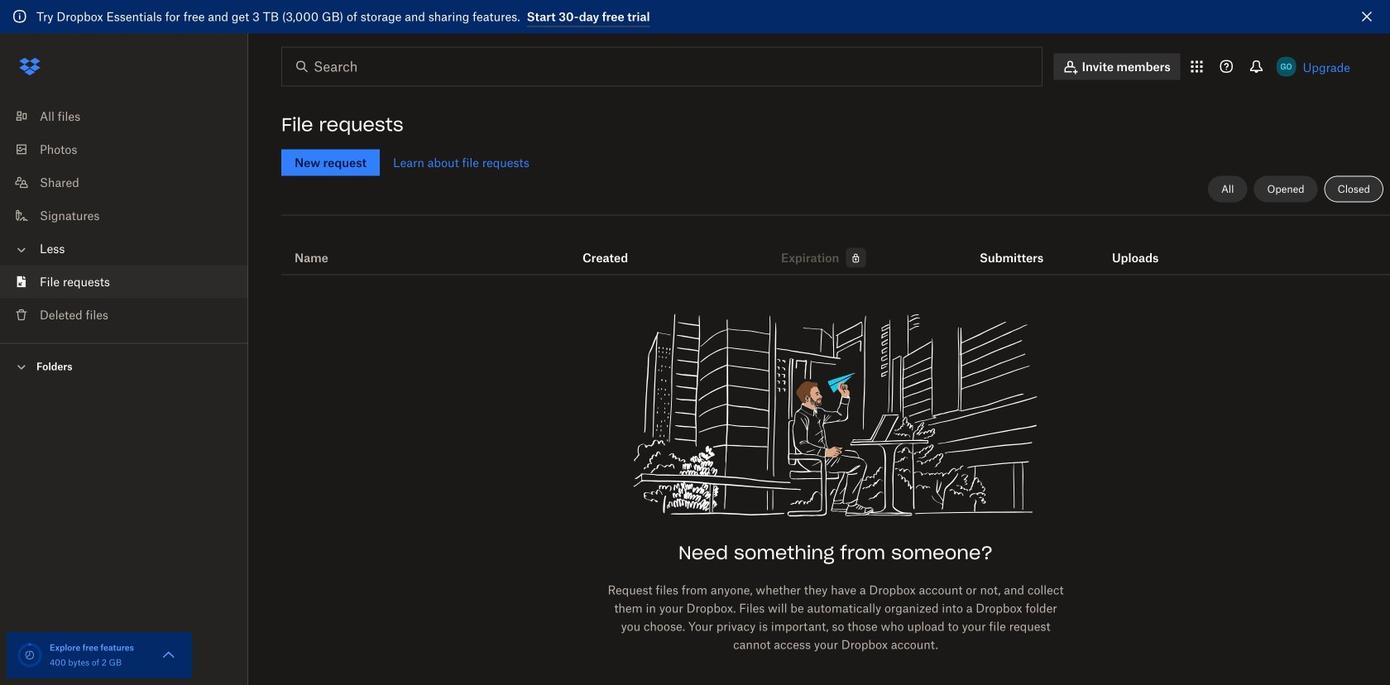 Task type: vqa. For each thing, say whether or not it's contained in the screenshot.
leftmost set
no



Task type: describe. For each thing, give the bounding box(es) containing it.
1 column header from the left
[[980, 228, 1046, 268]]

pro trial element
[[840, 248, 866, 268]]

Search in folder "Dropbox" text field
[[314, 57, 1008, 77]]



Task type: locate. For each thing, give the bounding box(es) containing it.
1 horizontal spatial column header
[[1113, 228, 1179, 268]]

column header
[[980, 228, 1046, 268], [1113, 228, 1179, 268]]

0 horizontal spatial column header
[[980, 228, 1046, 268]]

row
[[281, 221, 1391, 275]]

dropbox image
[[13, 50, 46, 83]]

list item
[[0, 265, 248, 298]]

2 column header from the left
[[1113, 228, 1179, 268]]

list
[[0, 90, 248, 343]]

quota usage progress bar
[[17, 642, 43, 669]]

less image
[[13, 242, 30, 258]]

alert
[[0, 0, 1391, 34]]

quota usage image
[[17, 642, 43, 669]]



